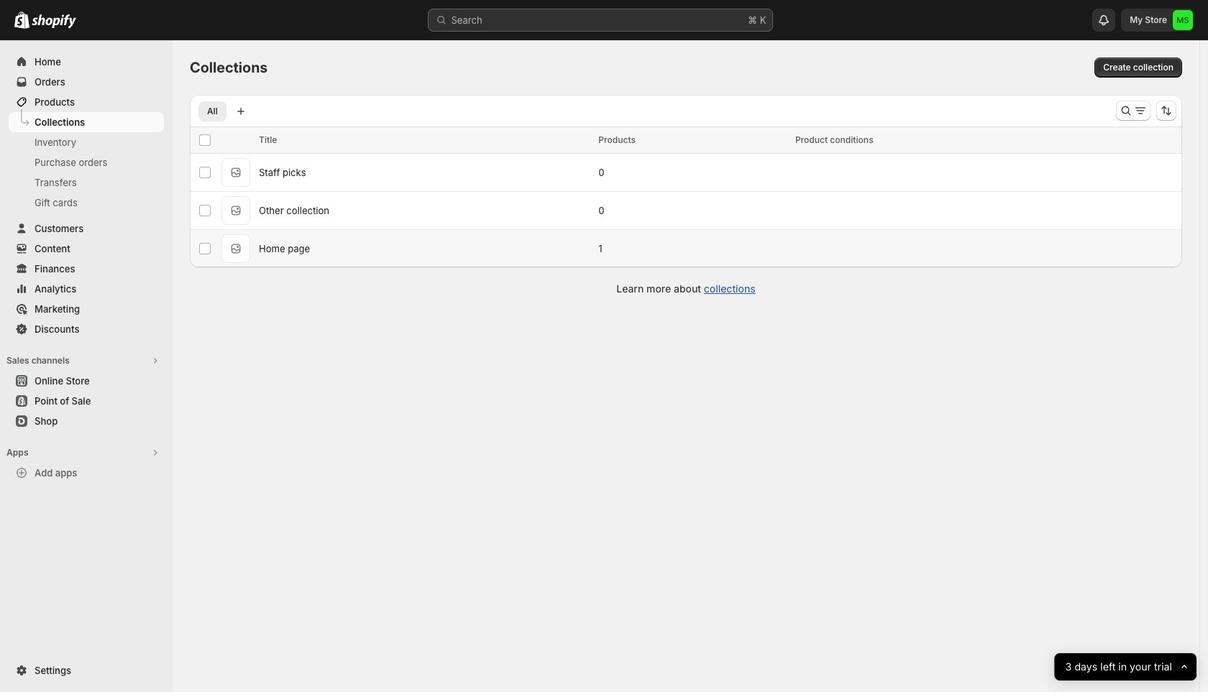 Task type: describe. For each thing, give the bounding box(es) containing it.
my store image
[[1173, 10, 1193, 30]]

0 horizontal spatial shopify image
[[14, 12, 29, 29]]



Task type: locate. For each thing, give the bounding box(es) containing it.
1 horizontal spatial shopify image
[[32, 14, 76, 29]]

shopify image
[[14, 12, 29, 29], [32, 14, 76, 29]]



Task type: vqa. For each thing, say whether or not it's contained in the screenshot.
Shopify image
yes



